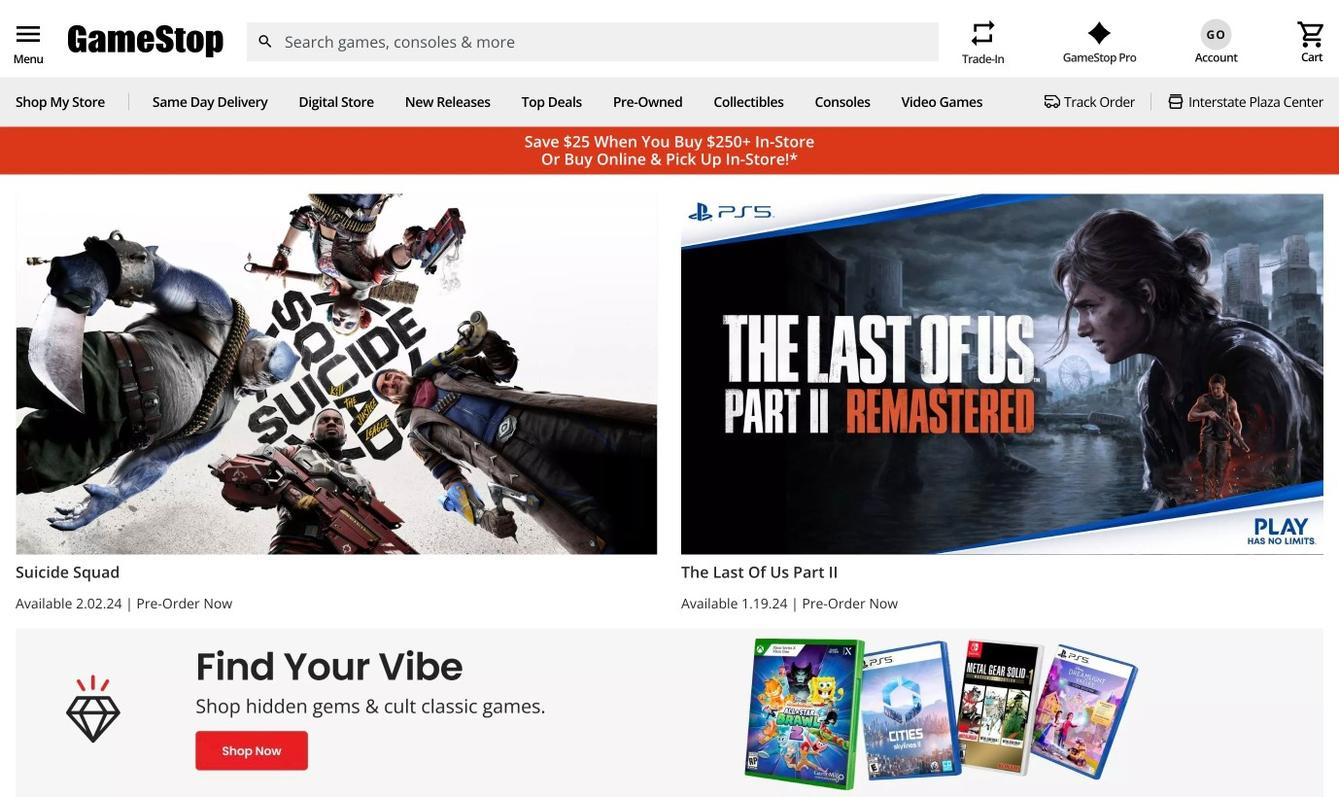 Task type: vqa. For each thing, say whether or not it's contained in the screenshot.
Find items from this store field
no



Task type: locate. For each thing, give the bounding box(es) containing it.
Search games, consoles & more search field
[[285, 22, 904, 61]]

None search field
[[246, 22, 939, 61]]

gamestop pro icon image
[[1088, 21, 1112, 45]]



Task type: describe. For each thing, give the bounding box(es) containing it.
gamestop image
[[68, 23, 224, 60]]



